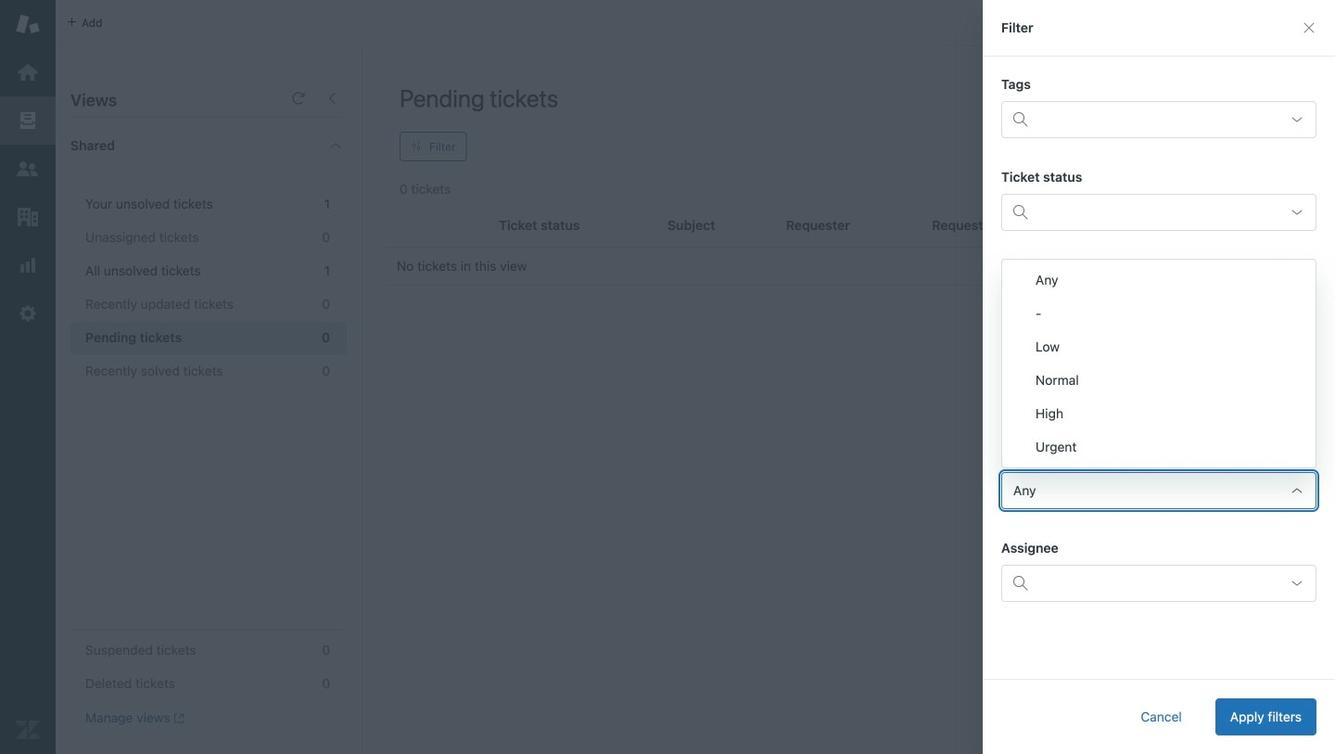 Task type: describe. For each thing, give the bounding box(es) containing it.
opens in a new tab image
[[170, 713, 184, 724]]

get started image
[[16, 60, 40, 84]]

admin image
[[16, 301, 40, 326]]

main element
[[0, 0, 56, 754]]

4 option from the top
[[1003, 364, 1316, 397]]

hide panel views image
[[325, 91, 339, 106]]

views image
[[16, 109, 40, 133]]

close drawer image
[[1302, 20, 1317, 35]]

1 option from the top
[[1003, 263, 1316, 297]]

5 option from the top
[[1003, 397, 1316, 430]]

6 option from the top
[[1003, 430, 1316, 464]]

zendesk support image
[[16, 12, 40, 36]]

reporting image
[[16, 253, 40, 277]]

customers image
[[16, 157, 40, 181]]



Task type: locate. For each thing, give the bounding box(es) containing it.
heading
[[56, 118, 362, 173]]

3 option from the top
[[1003, 330, 1316, 364]]

option
[[1003, 263, 1316, 297], [1003, 297, 1316, 330], [1003, 330, 1316, 364], [1003, 364, 1316, 397], [1003, 397, 1316, 430], [1003, 430, 1316, 464]]

None field
[[1038, 105, 1277, 134], [1002, 379, 1317, 416], [1002, 472, 1317, 509], [1038, 105, 1277, 134], [1002, 379, 1317, 416], [1002, 472, 1317, 509]]

organizations image
[[16, 205, 40, 229]]

list box
[[1002, 259, 1317, 468]]

refresh views pane image
[[291, 91, 306, 106]]

zendesk image
[[16, 718, 40, 742]]

dialog
[[983, 0, 1336, 754]]

2 option from the top
[[1003, 297, 1316, 330]]



Task type: vqa. For each thing, say whether or not it's contained in the screenshot.
Get Started image
yes



